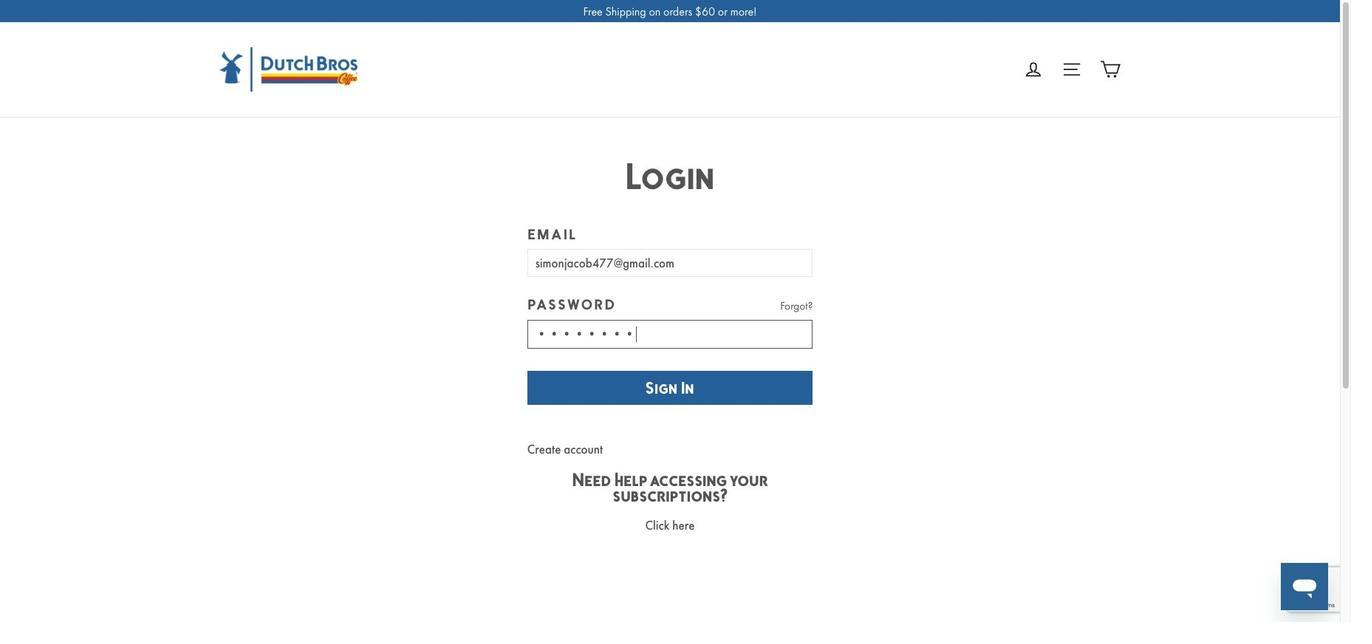 Task type: describe. For each thing, give the bounding box(es) containing it.
hamburger image
[[1062, 59, 1083, 80]]

dutch bros shop image
[[220, 47, 357, 92]]



Task type: locate. For each thing, give the bounding box(es) containing it.
None email field
[[527, 249, 813, 277]]

None password field
[[527, 320, 813, 349]]

None submit
[[527, 371, 813, 405]]

user image
[[1024, 59, 1044, 80]]

cart image
[[1101, 59, 1121, 80]]



